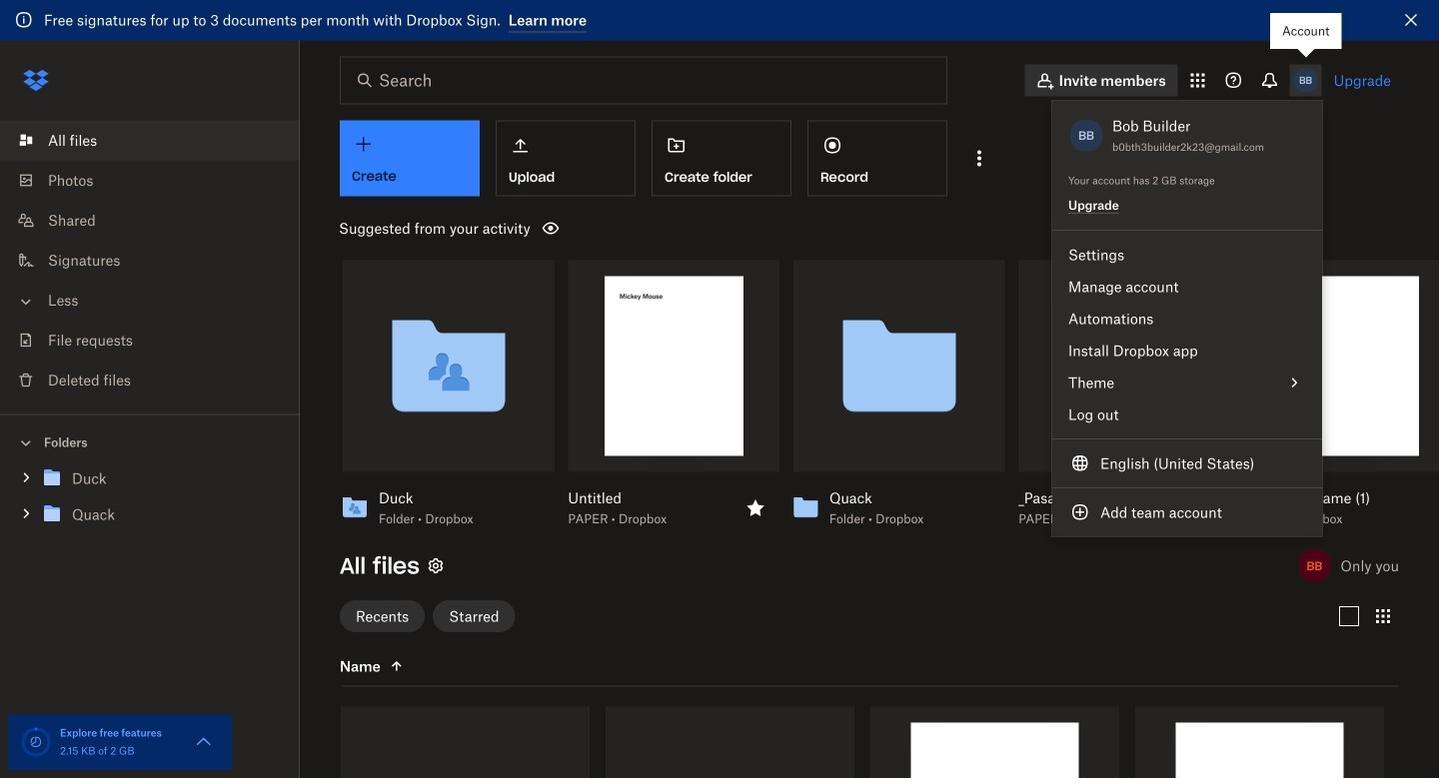 Task type: vqa. For each thing, say whether or not it's contained in the screenshot.
list item
yes



Task type: describe. For each thing, give the bounding box(es) containing it.
choose a language: image
[[1069, 452, 1093, 476]]

dropbox image
[[16, 60, 56, 100]]

file, _ meeting notes_ add an event name (1).paper row
[[1136, 707, 1384, 779]]

folder, quack row
[[606, 707, 855, 779]]

shared folder, duck row
[[341, 707, 590, 779]]



Task type: locate. For each thing, give the bounding box(es) containing it.
menu
[[1053, 101, 1322, 537]]

list item
[[0, 120, 300, 160]]

alert
[[0, 0, 1439, 40]]

file, _ getting started with dropbox paper.paper row
[[871, 707, 1120, 779]]

group
[[0, 457, 300, 548]]

account menu image
[[1290, 64, 1322, 96]]

less image
[[16, 292, 36, 312]]

menu item
[[1053, 448, 1322, 480]]

list
[[0, 108, 300, 414]]



